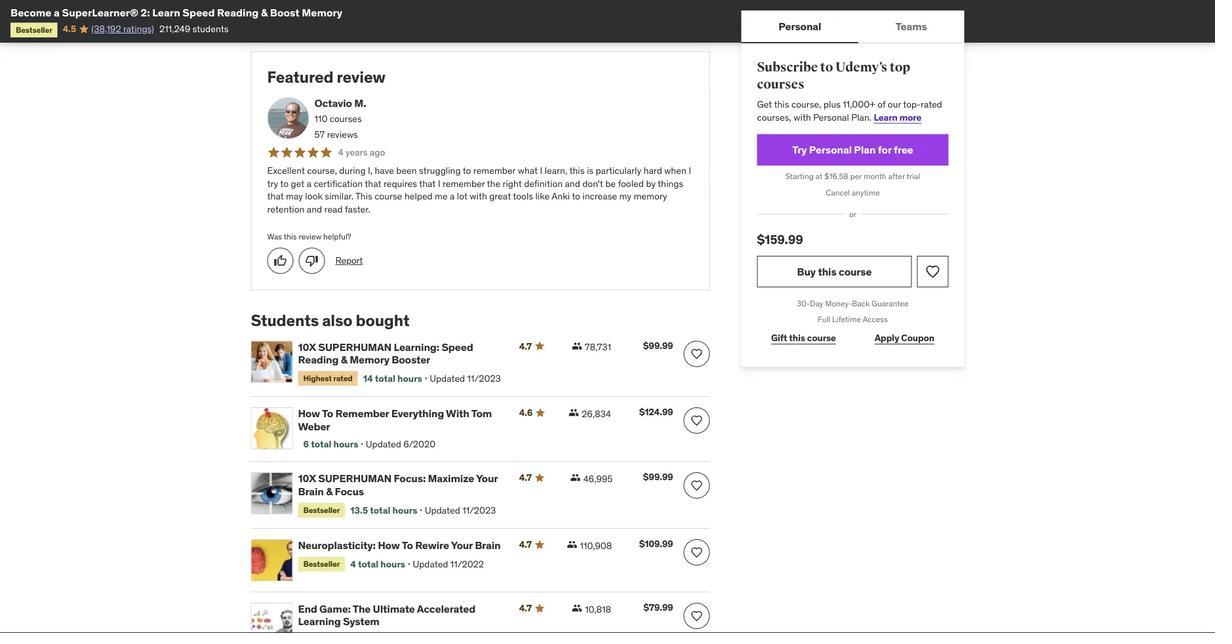 Task type: vqa. For each thing, say whether or not it's contained in the screenshot.


Task type: describe. For each thing, give the bounding box(es) containing it.
14
[[363, 372, 373, 384]]

learning:
[[394, 340, 440, 354]]

neuroplasticity: how to rewire your brain link
[[298, 539, 504, 552]]

30-
[[797, 298, 810, 308]]

for
[[878, 143, 892, 156]]

2 vertical spatial a
[[450, 190, 455, 202]]

updated 11/2023 for maximize
[[425, 504, 496, 516]]

0 horizontal spatial rated
[[334, 373, 353, 383]]

game:
[[320, 602, 351, 616]]

starting at $16.58 per month after trial cancel anytime
[[786, 171, 921, 198]]

subscribe to udemy's top courses
[[758, 59, 911, 92]]

4 for 4 years ago
[[338, 146, 344, 158]]

1 vertical spatial learn
[[874, 111, 898, 123]]

course for gift this course
[[808, 332, 837, 344]]

may
[[286, 190, 303, 202]]

reviews
[[327, 128, 358, 140]]

after
[[889, 171, 905, 181]]

updated 6/2020
[[366, 438, 436, 450]]

1 horizontal spatial to
[[402, 539, 413, 552]]

learning
[[298, 615, 341, 628]]

2 horizontal spatial i
[[689, 165, 692, 176]]

xsmall image for 10x superhuman focus: maximize your brain & focus
[[570, 472, 581, 483]]

personal inside get this course, plus 11,000+ of our top-rated courses, with personal plan.
[[814, 111, 850, 123]]

4.7 for 10x superhuman learning: speed reading & memory booster
[[519, 340, 532, 352]]

students also bought
[[251, 311, 410, 330]]

your for maximize
[[476, 472, 498, 485]]

hours down remember
[[334, 438, 359, 450]]

13.5 total hours
[[351, 504, 418, 516]]

like
[[536, 190, 550, 202]]

plan
[[855, 143, 876, 156]]

great
[[490, 190, 511, 202]]

gift this course
[[772, 332, 837, 344]]

$109.99
[[640, 538, 674, 550]]

6
[[303, 438, 309, 450]]

octavio mejía image
[[267, 97, 309, 139]]

0 horizontal spatial i
[[438, 177, 441, 189]]

tools
[[513, 190, 534, 202]]

me
[[435, 190, 448, 202]]

10x for 10x superhuman focus: maximize your brain & focus
[[298, 472, 316, 485]]

tab list containing personal
[[742, 10, 965, 43]]

similar.
[[325, 190, 354, 202]]

gift this course link
[[758, 325, 851, 351]]

at
[[816, 171, 823, 181]]

0 vertical spatial remember
[[474, 165, 516, 176]]

11,000+
[[843, 98, 876, 110]]

show less
[[251, 11, 294, 23]]

0 vertical spatial bestseller
[[16, 25, 52, 35]]

when
[[665, 165, 687, 176]]

subscribe
[[758, 59, 818, 75]]

excellent
[[267, 165, 305, 176]]

full
[[818, 314, 831, 325]]

highest
[[303, 373, 332, 383]]

total right 6
[[311, 438, 332, 450]]

1 horizontal spatial that
[[365, 177, 382, 189]]

0 horizontal spatial and
[[307, 203, 322, 215]]

the
[[353, 602, 371, 616]]

hard
[[644, 165, 663, 176]]

& inside 10x superhuman focus: maximize your brain & focus
[[326, 484, 333, 498]]

buy this course
[[798, 265, 872, 278]]

total for learning:
[[375, 372, 396, 384]]

4.5
[[63, 23, 76, 35]]

hours for focus:
[[393, 504, 418, 516]]

or
[[850, 209, 857, 219]]

everything
[[392, 407, 444, 420]]

this for gift this course
[[790, 332, 806, 344]]

more
[[900, 111, 922, 123]]

30-day money-back guarantee full lifetime access
[[797, 298, 909, 325]]

teams
[[896, 19, 928, 33]]

tom
[[472, 407, 492, 420]]

boost
[[270, 6, 300, 19]]

xsmall image inside show less button
[[297, 12, 307, 22]]

hours for to
[[381, 558, 406, 570]]

end
[[298, 602, 317, 616]]

increase
[[583, 190, 618, 202]]

m.
[[355, 96, 366, 110]]

during
[[339, 165, 366, 176]]

less
[[277, 11, 294, 23]]

10x for 10x superhuman learning: speed reading & memory booster
[[298, 340, 316, 354]]

neuroplasticity: how to rewire your brain
[[298, 539, 501, 552]]

46,995
[[584, 473, 613, 485]]

get
[[758, 98, 773, 110]]

plus
[[824, 98, 841, 110]]

1 vertical spatial how
[[378, 539, 400, 552]]

courses inside subscribe to udemy's top courses
[[758, 76, 805, 92]]

personal button
[[742, 10, 859, 42]]

personal inside personal button
[[779, 19, 822, 33]]

wishlist image for 10x superhuman focus: maximize your brain & focus
[[691, 479, 704, 492]]

rewire
[[415, 539, 449, 552]]

1 vertical spatial review
[[299, 232, 322, 242]]

speed inside 10x superhuman learning: speed reading & memory booster
[[442, 340, 473, 354]]

focus
[[335, 484, 364, 498]]

helped
[[405, 190, 433, 202]]

trial
[[907, 171, 921, 181]]

10x superhuman learning: speed reading & memory booster
[[298, 340, 473, 366]]

xsmall image for neuroplasticity: how to rewire your brain
[[567, 539, 578, 550]]

4.7 for neuroplasticity: how to rewire your brain
[[519, 539, 532, 550]]

accelerated
[[417, 602, 476, 616]]

0 horizontal spatial a
[[54, 6, 60, 19]]

anki
[[552, 190, 570, 202]]

1 horizontal spatial i
[[540, 165, 543, 176]]

report
[[336, 255, 363, 267]]

end game: the ultimate accelerated learning system link
[[298, 602, 504, 628]]

to up lot
[[463, 165, 471, 176]]

certification
[[314, 177, 363, 189]]

by
[[646, 177, 656, 189]]

definition
[[524, 177, 563, 189]]

wishlist image for neuroplasticity: how to rewire your brain
[[691, 546, 704, 559]]

requires
[[384, 177, 417, 189]]

neuroplasticity:
[[298, 539, 376, 552]]

be
[[606, 177, 616, 189]]

courses inside octavio m. 110 courses 57 reviews
[[330, 113, 362, 124]]

11/2023 for 10x superhuman learning: speed reading & memory booster
[[468, 372, 501, 384]]

coupon
[[902, 332, 935, 344]]

2 horizontal spatial that
[[419, 177, 436, 189]]

bought
[[356, 311, 410, 330]]

$79.99
[[644, 602, 674, 613]]

course for buy this course
[[839, 265, 872, 278]]

mark as helpful image
[[274, 254, 287, 267]]

month
[[864, 171, 887, 181]]

apply
[[875, 332, 900, 344]]

4.7 for 10x superhuman focus: maximize your brain & focus
[[519, 472, 532, 484]]

xsmall image for 10x superhuman learning: speed reading & memory booster
[[572, 341, 583, 351]]

mark as unhelpful image
[[305, 254, 319, 267]]

with
[[446, 407, 470, 420]]

brain for 10x superhuman focus: maximize your brain & focus
[[298, 484, 324, 498]]

this for get this course, plus 11,000+ of our top-rated courses, with personal plan.
[[775, 98, 790, 110]]

our
[[888, 98, 902, 110]]

apply coupon
[[875, 332, 935, 344]]

become a superlearner® 2: learn speed reading & boost memory
[[10, 6, 343, 19]]

how to remember everything with tom weber
[[298, 407, 492, 433]]

with inside excellent course, during i, have been struggling to remember what i learn, this is particularly hard when i try to get a certification that requires that i remember the right definition and don't be fooled by things that may look similar. this course helped me a lot with great tools like anki to increase my memory retention and read faster.
[[470, 190, 487, 202]]

day
[[810, 298, 824, 308]]

26,834
[[582, 408, 611, 420]]

system
[[343, 615, 380, 628]]

updated down how to remember everything with tom weber
[[366, 438, 401, 450]]

updated 11/2023 for speed
[[430, 372, 501, 384]]

faster.
[[345, 203, 371, 215]]

course, inside excellent course, during i, have been struggling to remember what i learn, this is particularly hard when i try to get a certification that requires that i remember the right definition and don't be fooled by things that may look similar. this course helped me a lot with great tools like anki to increase my memory retention and read faster.
[[307, 165, 337, 176]]

personal inside try personal plan for free link
[[810, 143, 852, 156]]

to inside subscribe to udemy's top courses
[[821, 59, 834, 75]]



Task type: locate. For each thing, give the bounding box(es) containing it.
bestseller down focus
[[303, 505, 340, 515]]

1 vertical spatial remember
[[443, 177, 485, 189]]

learn more link
[[874, 111, 922, 123]]

report button
[[336, 254, 363, 267]]

0 vertical spatial updated 11/2023
[[430, 372, 501, 384]]

0 vertical spatial reading
[[217, 6, 259, 19]]

course inside button
[[839, 265, 872, 278]]

1 horizontal spatial reading
[[298, 353, 339, 366]]

money-
[[826, 298, 853, 308]]

show
[[251, 11, 275, 23]]

was
[[267, 232, 282, 242]]

learn down of
[[874, 111, 898, 123]]

reading up highest
[[298, 353, 339, 366]]

2 vertical spatial personal
[[810, 143, 852, 156]]

maximize
[[428, 472, 474, 485]]

0 horizontal spatial 4
[[338, 146, 344, 158]]

a left lot
[[450, 190, 455, 202]]

0 vertical spatial with
[[794, 111, 812, 123]]

13.5
[[351, 504, 368, 516]]

0 vertical spatial speed
[[183, 6, 215, 19]]

hours for learning:
[[398, 372, 423, 384]]

how up 4 total hours
[[378, 539, 400, 552]]

per
[[851, 171, 862, 181]]

speed up 211,249 students
[[183, 6, 215, 19]]

1 horizontal spatial your
[[476, 472, 498, 485]]

free
[[894, 143, 914, 156]]

your for rewire
[[451, 539, 473, 552]]

xsmall image left 26,834 on the bottom of the page
[[569, 408, 579, 418]]

tab list
[[742, 10, 965, 43]]

starting
[[786, 171, 814, 181]]

4 for 4 total hours
[[351, 558, 356, 570]]

to up 6 total hours
[[322, 407, 333, 420]]

rated inside get this course, plus 11,000+ of our top-rated courses, with personal plan.
[[921, 98, 943, 110]]

review up m.
[[337, 67, 386, 87]]

your right maximize
[[476, 472, 498, 485]]

this inside excellent course, during i, have been struggling to remember what i learn, this is particularly hard when i try to get a certification that requires that i remember the right definition and don't be fooled by things that may look similar. this course helped me a lot with great tools like anki to increase my memory retention and read faster.
[[570, 165, 585, 176]]

1 vertical spatial &
[[341, 353, 348, 366]]

1 vertical spatial course
[[839, 265, 872, 278]]

teams button
[[859, 10, 965, 42]]

a right become
[[54, 6, 60, 19]]

try personal plan for free link
[[758, 134, 949, 166]]

this right gift on the right of the page
[[790, 332, 806, 344]]

plan.
[[852, 111, 872, 123]]

0 vertical spatial superhuman
[[318, 340, 392, 354]]

0 vertical spatial rated
[[921, 98, 943, 110]]

hours down 10x superhuman focus: maximize your brain & focus 'link'
[[393, 504, 418, 516]]

was this review helpful?
[[267, 232, 351, 242]]

xsmall image left 110,908
[[567, 539, 578, 550]]

rated up more
[[921, 98, 943, 110]]

updated for to
[[413, 558, 448, 570]]

brain up the 11/2022
[[475, 539, 501, 552]]

0 vertical spatial xsmall image
[[569, 408, 579, 418]]

1 vertical spatial courses
[[330, 113, 362, 124]]

& left focus
[[326, 484, 333, 498]]

featured review
[[267, 67, 386, 87]]

a right get at the top of page
[[307, 177, 312, 189]]

1 vertical spatial with
[[470, 190, 487, 202]]

superhuman for &
[[318, 472, 392, 485]]

1 vertical spatial a
[[307, 177, 312, 189]]

0 vertical spatial 11/2023
[[468, 372, 501, 384]]

bestseller down neuroplasticity:
[[303, 559, 340, 569]]

remember up the
[[474, 165, 516, 176]]

0 vertical spatial course,
[[792, 98, 822, 110]]

what
[[518, 165, 538, 176]]

1 horizontal spatial speed
[[442, 340, 473, 354]]

get
[[291, 177, 305, 189]]

become
[[10, 6, 51, 19]]

to left udemy's
[[821, 59, 834, 75]]

review up mark as unhelpful "icon"
[[299, 232, 322, 242]]

this inside button
[[818, 265, 837, 278]]

0 horizontal spatial memory
[[302, 6, 343, 19]]

2 vertical spatial xsmall image
[[572, 603, 583, 613]]

0 vertical spatial course
[[375, 190, 403, 202]]

personal up $16.58 on the top right
[[810, 143, 852, 156]]

1 horizontal spatial course,
[[792, 98, 822, 110]]

2 superhuman from the top
[[318, 472, 392, 485]]

lifetime
[[833, 314, 862, 325]]

10x down 6
[[298, 472, 316, 485]]

0 horizontal spatial to
[[322, 407, 333, 420]]

10x inside 10x superhuman focus: maximize your brain & focus
[[298, 472, 316, 485]]

xsmall image left 10,818
[[572, 603, 583, 613]]

the
[[487, 177, 501, 189]]

updated 11/2023 down maximize
[[425, 504, 496, 516]]

10x up highest
[[298, 340, 316, 354]]

1 horizontal spatial a
[[307, 177, 312, 189]]

octavio
[[315, 96, 352, 110]]

1 horizontal spatial learn
[[874, 111, 898, 123]]

to left rewire
[[402, 539, 413, 552]]

anytime
[[852, 188, 880, 198]]

to right the try
[[280, 177, 289, 189]]

i right when
[[689, 165, 692, 176]]

updated for learning:
[[430, 372, 465, 384]]

0 horizontal spatial brain
[[298, 484, 324, 498]]

11/2023 up tom
[[468, 372, 501, 384]]

11/2023 for 10x superhuman focus: maximize your brain & focus
[[463, 504, 496, 516]]

14 total hours
[[363, 372, 423, 384]]

xsmall image
[[297, 12, 307, 22], [572, 341, 583, 351], [567, 539, 578, 550]]

1 10x from the top
[[298, 340, 316, 354]]

is
[[587, 165, 594, 176]]

11/2022
[[451, 558, 484, 570]]

wishlist image for how to remember everything with tom weber
[[691, 414, 704, 427]]

reading inside 10x superhuman learning: speed reading & memory booster
[[298, 353, 339, 366]]

1 horizontal spatial review
[[337, 67, 386, 87]]

featured
[[267, 67, 334, 87]]

&
[[261, 6, 268, 19], [341, 353, 348, 366], [326, 484, 333, 498]]

ultimate
[[373, 602, 415, 616]]

this for was this review helpful?
[[284, 232, 297, 242]]

1 horizontal spatial memory
[[350, 353, 390, 366]]

don't
[[583, 177, 604, 189]]

and
[[565, 177, 581, 189], [307, 203, 322, 215]]

xsmall image right less
[[297, 12, 307, 22]]

how inside how to remember everything with tom weber
[[298, 407, 320, 420]]

total for to
[[358, 558, 379, 570]]

to inside how to remember everything with tom weber
[[322, 407, 333, 420]]

1 vertical spatial to
[[402, 539, 413, 552]]

i down struggling in the left top of the page
[[438, 177, 441, 189]]

ratings)
[[123, 23, 154, 35]]

wishlist image for $79.99
[[691, 609, 704, 623]]

updated 11/2023
[[430, 372, 501, 384], [425, 504, 496, 516]]

110,908
[[580, 540, 612, 551]]

your inside 10x superhuman focus: maximize your brain & focus
[[476, 472, 498, 485]]

cancel
[[826, 188, 850, 198]]

4 years ago
[[338, 146, 385, 158]]

total right the 13.5
[[370, 504, 391, 516]]

0 horizontal spatial how
[[298, 407, 320, 420]]

memory right less
[[302, 6, 343, 19]]

1 horizontal spatial &
[[326, 484, 333, 498]]

hours down the neuroplasticity: how to rewire your brain
[[381, 558, 406, 570]]

updated 11/2023 up "with"
[[430, 372, 501, 384]]

& inside 10x superhuman learning: speed reading & memory booster
[[341, 353, 348, 366]]

weber
[[298, 419, 330, 433]]

remember
[[474, 165, 516, 176], [443, 177, 485, 189]]

this up courses,
[[775, 98, 790, 110]]

rated left 14
[[334, 373, 353, 383]]

0 vertical spatial review
[[337, 67, 386, 87]]

total right 14
[[375, 372, 396, 384]]

this right buy
[[818, 265, 837, 278]]

$16.58
[[825, 171, 849, 181]]

$99.99 for 10x superhuman learning: speed reading & memory booster
[[644, 339, 674, 351]]

this for buy this course
[[818, 265, 837, 278]]

0 horizontal spatial course
[[375, 190, 403, 202]]

10x
[[298, 340, 316, 354], [298, 472, 316, 485]]

excellent course, during i, have been struggling to remember what i learn, this is particularly hard when i try to get a certification that requires that i remember the right definition and don't be fooled by things that may look similar. this course helped me a lot with great tools like anki to increase my memory retention and read faster.
[[267, 165, 692, 215]]

1 vertical spatial speed
[[442, 340, 473, 354]]

personal down plus
[[814, 111, 850, 123]]

total for focus:
[[370, 504, 391, 516]]

1 horizontal spatial course
[[808, 332, 837, 344]]

0 vertical spatial your
[[476, 472, 498, 485]]

and up anki
[[565, 177, 581, 189]]

0 horizontal spatial speed
[[183, 6, 215, 19]]

that down the try
[[267, 190, 284, 202]]

0 horizontal spatial review
[[299, 232, 322, 242]]

this right 'was'
[[284, 232, 297, 242]]

$99.99 for 10x superhuman focus: maximize your brain & focus
[[644, 471, 674, 483]]

0 vertical spatial courses
[[758, 76, 805, 92]]

gift
[[772, 332, 788, 344]]

0 vertical spatial to
[[322, 407, 333, 420]]

to right anki
[[572, 190, 581, 202]]

brain inside 10x superhuman focus: maximize your brain & focus
[[298, 484, 324, 498]]

have
[[375, 165, 394, 176]]

0 horizontal spatial with
[[470, 190, 487, 202]]

personal up subscribe
[[779, 19, 822, 33]]

bestseller for neuroplasticity: how to rewire your brain
[[303, 559, 340, 569]]

course down full
[[808, 332, 837, 344]]

2 vertical spatial bestseller
[[303, 559, 340, 569]]

back
[[852, 298, 870, 308]]

show less button
[[251, 4, 307, 30]]

2 vertical spatial xsmall image
[[567, 539, 578, 550]]

2 4.7 from the top
[[519, 472, 532, 484]]

memory
[[634, 190, 668, 202]]

11/2023 down maximize
[[463, 504, 496, 516]]

updated
[[430, 372, 465, 384], [366, 438, 401, 450], [425, 504, 460, 516], [413, 558, 448, 570]]

2 horizontal spatial course
[[839, 265, 872, 278]]

superhuman inside 10x superhuman focus: maximize your brain & focus
[[318, 472, 392, 485]]

bestseller down become
[[16, 25, 52, 35]]

0 horizontal spatial reading
[[217, 6, 259, 19]]

updated down rewire
[[413, 558, 448, 570]]

updated up "with"
[[430, 372, 465, 384]]

110
[[315, 113, 328, 124]]

0 horizontal spatial course,
[[307, 165, 337, 176]]

0 vertical spatial personal
[[779, 19, 822, 33]]

& left boost
[[261, 6, 268, 19]]

that up helped
[[419, 177, 436, 189]]

$99.99 right 46,995
[[644, 471, 674, 483]]

0 vertical spatial memory
[[302, 6, 343, 19]]

brain for neuroplasticity: how to rewire your brain
[[475, 539, 501, 552]]

11/2023
[[468, 372, 501, 384], [463, 504, 496, 516]]

learn up 211,249
[[152, 6, 180, 19]]

4 down neuroplasticity:
[[351, 558, 356, 570]]

bestseller for 10x superhuman focus: maximize your brain & focus
[[303, 505, 340, 515]]

read
[[324, 203, 343, 215]]

course inside excellent course, during i, have been struggling to remember what i learn, this is particularly hard when i try to get a certification that requires that i remember the right definition and don't be fooled by things that may look similar. this course helped me a lot with great tools like anki to increase my memory retention and read faster.
[[375, 190, 403, 202]]

memory inside 10x superhuman learning: speed reading & memory booster
[[350, 353, 390, 366]]

1 horizontal spatial and
[[565, 177, 581, 189]]

speed right learning:
[[442, 340, 473, 354]]

1 horizontal spatial how
[[378, 539, 400, 552]]

of
[[878, 98, 886, 110]]

xsmall image
[[569, 408, 579, 418], [570, 472, 581, 483], [572, 603, 583, 613]]

4.6
[[519, 407, 533, 419]]

right
[[503, 177, 522, 189]]

that
[[365, 177, 382, 189], [419, 177, 436, 189], [267, 190, 284, 202]]

(38,192 ratings)
[[91, 23, 154, 35]]

0 vertical spatial learn
[[152, 6, 180, 19]]

0 horizontal spatial &
[[261, 6, 268, 19]]

xsmall image for how to remember everything with tom weber
[[569, 408, 579, 418]]

1 horizontal spatial courses
[[758, 76, 805, 92]]

1 superhuman from the top
[[318, 340, 392, 354]]

2 vertical spatial &
[[326, 484, 333, 498]]

0 horizontal spatial courses
[[330, 113, 362, 124]]

1 vertical spatial your
[[451, 539, 473, 552]]

1 vertical spatial $99.99
[[644, 471, 674, 483]]

0 horizontal spatial your
[[451, 539, 473, 552]]

1 horizontal spatial with
[[794, 111, 812, 123]]

2 $99.99 from the top
[[644, 471, 674, 483]]

memory up 14
[[350, 353, 390, 366]]

0 vertical spatial and
[[565, 177, 581, 189]]

total down the neuroplasticity: how to rewire your brain
[[358, 558, 379, 570]]

1 vertical spatial rated
[[334, 373, 353, 383]]

1 vertical spatial and
[[307, 203, 322, 215]]

a
[[54, 6, 60, 19], [307, 177, 312, 189], [450, 190, 455, 202]]

0 vertical spatial 10x
[[298, 340, 316, 354]]

0 vertical spatial a
[[54, 6, 60, 19]]

wishlist image
[[926, 264, 941, 279], [691, 414, 704, 427], [691, 479, 704, 492], [691, 546, 704, 559]]

course
[[375, 190, 403, 202], [839, 265, 872, 278], [808, 332, 837, 344]]

0 horizontal spatial that
[[267, 190, 284, 202]]

57
[[315, 128, 325, 140]]

superhuman up the 13.5
[[318, 472, 392, 485]]

2 wishlist image from the top
[[691, 609, 704, 623]]

particularly
[[596, 165, 642, 176]]

remember
[[336, 407, 389, 420]]

2 10x from the top
[[298, 472, 316, 485]]

booster
[[392, 353, 431, 366]]

superhuman down also
[[318, 340, 392, 354]]

0 horizontal spatial learn
[[152, 6, 180, 19]]

course down requires on the top of page
[[375, 190, 403, 202]]

buy this course button
[[758, 256, 912, 287]]

this inside get this course, plus 11,000+ of our top-rated courses, with personal plan.
[[775, 98, 790, 110]]

top-
[[904, 98, 921, 110]]

1 $99.99 from the top
[[644, 339, 674, 351]]

10,818
[[585, 603, 612, 615]]

that down i,
[[365, 177, 382, 189]]

1 vertical spatial bestseller
[[303, 505, 340, 515]]

with inside get this course, plus 11,000+ of our top-rated courses, with personal plan.
[[794, 111, 812, 123]]

i up definition
[[540, 165, 543, 176]]

1 horizontal spatial brain
[[475, 539, 501, 552]]

course, left plus
[[792, 98, 822, 110]]

1 vertical spatial xsmall image
[[572, 341, 583, 351]]

1 horizontal spatial rated
[[921, 98, 943, 110]]

1 vertical spatial 10x
[[298, 472, 316, 485]]

$99.99 right 78,731
[[644, 339, 674, 351]]

2 horizontal spatial &
[[341, 353, 348, 366]]

1 4.7 from the top
[[519, 340, 532, 352]]

2 horizontal spatial a
[[450, 190, 455, 202]]

1 vertical spatial course,
[[307, 165, 337, 176]]

3 4.7 from the top
[[519, 539, 532, 550]]

1 vertical spatial reading
[[298, 353, 339, 366]]

0 vertical spatial wishlist image
[[691, 347, 704, 360]]

how up 6
[[298, 407, 320, 420]]

retention
[[267, 203, 305, 215]]

how
[[298, 407, 320, 420], [378, 539, 400, 552]]

fooled
[[618, 177, 644, 189]]

hours down "booster"
[[398, 372, 423, 384]]

2 vertical spatial course
[[808, 332, 837, 344]]

this left is
[[570, 165, 585, 176]]

1 vertical spatial superhuman
[[318, 472, 392, 485]]

0 vertical spatial $99.99
[[644, 339, 674, 351]]

i,
[[368, 165, 373, 176]]

4 left years
[[338, 146, 344, 158]]

0 vertical spatial &
[[261, 6, 268, 19]]

1 vertical spatial updated 11/2023
[[425, 504, 496, 516]]

ago
[[370, 146, 385, 158]]

course, inside get this course, plus 11,000+ of our top-rated courses, with personal plan.
[[792, 98, 822, 110]]

courses up reviews
[[330, 113, 362, 124]]

struggling
[[419, 165, 461, 176]]

& up highest rated
[[341, 353, 348, 366]]

reading up students
[[217, 6, 259, 19]]

xsmall image left 46,995
[[570, 472, 581, 483]]

superhuman for memory
[[318, 340, 392, 354]]

wishlist image
[[691, 347, 704, 360], [691, 609, 704, 623]]

10x inside 10x superhuman learning: speed reading & memory booster
[[298, 340, 316, 354]]

wishlist image for $99.99
[[691, 347, 704, 360]]

1 vertical spatial personal
[[814, 111, 850, 123]]

211,249
[[159, 23, 190, 35]]

remember up lot
[[443, 177, 485, 189]]

course, up certification
[[307, 165, 337, 176]]

end game: the ultimate accelerated learning system
[[298, 602, 476, 628]]

1 vertical spatial wishlist image
[[691, 609, 704, 623]]

highest rated
[[303, 373, 353, 383]]

years
[[346, 146, 368, 158]]

updated down maximize
[[425, 504, 460, 516]]

1 vertical spatial 11/2023
[[463, 504, 496, 516]]

updated 11/2022
[[413, 558, 484, 570]]

updated for focus:
[[425, 504, 460, 516]]

with right lot
[[470, 190, 487, 202]]

course up the back
[[839, 265, 872, 278]]

courses down subscribe
[[758, 76, 805, 92]]

1 horizontal spatial 4
[[351, 558, 356, 570]]

and down look
[[307, 203, 322, 215]]

superhuman inside 10x superhuman learning: speed reading & memory booster
[[318, 340, 392, 354]]

your up the 11/2022
[[451, 539, 473, 552]]

0 vertical spatial 4
[[338, 146, 344, 158]]

1 wishlist image from the top
[[691, 347, 704, 360]]

xsmall image left 78,731
[[572, 341, 583, 351]]

1 vertical spatial xsmall image
[[570, 472, 581, 483]]

with right courses,
[[794, 111, 812, 123]]

4 4.7 from the top
[[519, 602, 532, 614]]

with
[[794, 111, 812, 123], [470, 190, 487, 202]]

brain left focus
[[298, 484, 324, 498]]

udemy's
[[836, 59, 888, 75]]

1 vertical spatial 4
[[351, 558, 356, 570]]



